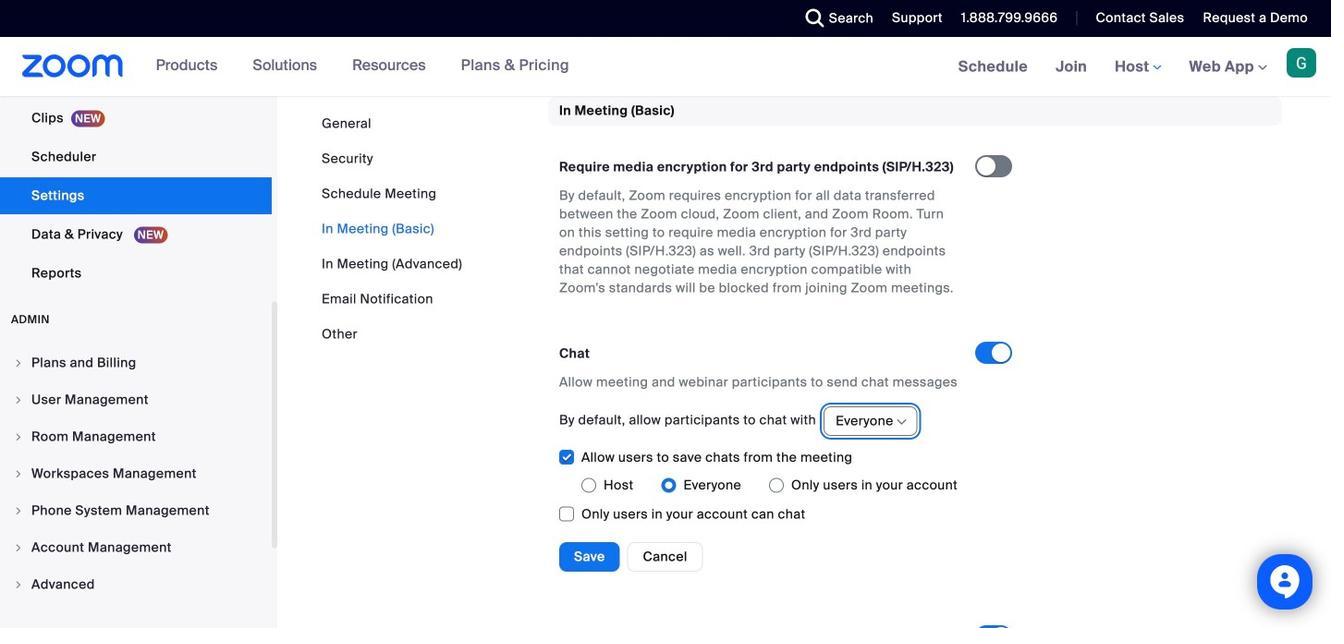 Task type: vqa. For each thing, say whether or not it's contained in the screenshot.
top 'Developer'
no



Task type: locate. For each thing, give the bounding box(es) containing it.
0 vertical spatial right image
[[13, 432, 24, 443]]

zoom logo image
[[22, 55, 124, 78]]

menu item
[[0, 346, 272, 381], [0, 383, 272, 418], [0, 420, 272, 455], [0, 457, 272, 492], [0, 494, 272, 529], [0, 531, 272, 566], [0, 568, 272, 603]]

banner
[[0, 37, 1331, 98]]

1 right image from the top
[[13, 432, 24, 443]]

1 menu item from the top
[[0, 346, 272, 381]]

right image
[[13, 432, 24, 443], [13, 469, 24, 480]]

in meeting (basic) element
[[548, 97, 1282, 629]]

2 right image from the top
[[13, 469, 24, 480]]

2 right image from the top
[[13, 395, 24, 406]]

menu bar
[[322, 115, 462, 344]]

1 vertical spatial right image
[[13, 469, 24, 480]]

2 menu item from the top
[[0, 383, 272, 418]]

4 menu item from the top
[[0, 457, 272, 492]]

5 right image from the top
[[13, 580, 24, 591]]

right image
[[13, 358, 24, 369], [13, 395, 24, 406], [13, 506, 24, 517], [13, 543, 24, 554], [13, 580, 24, 591]]



Task type: describe. For each thing, give the bounding box(es) containing it.
product information navigation
[[142, 37, 583, 96]]

personal menu menu
[[0, 0, 272, 294]]

3 right image from the top
[[13, 506, 24, 517]]

4 right image from the top
[[13, 543, 24, 554]]

allow users to save chats from the meeting option group
[[581, 471, 975, 500]]

profile picture image
[[1287, 48, 1316, 78]]

6 menu item from the top
[[0, 531, 272, 566]]

7 menu item from the top
[[0, 568, 272, 603]]

3 menu item from the top
[[0, 420, 272, 455]]

admin menu menu
[[0, 346, 272, 605]]

side navigation navigation
[[0, 0, 277, 629]]

meetings navigation
[[944, 37, 1331, 98]]

5 menu item from the top
[[0, 494, 272, 529]]

1 right image from the top
[[13, 358, 24, 369]]



